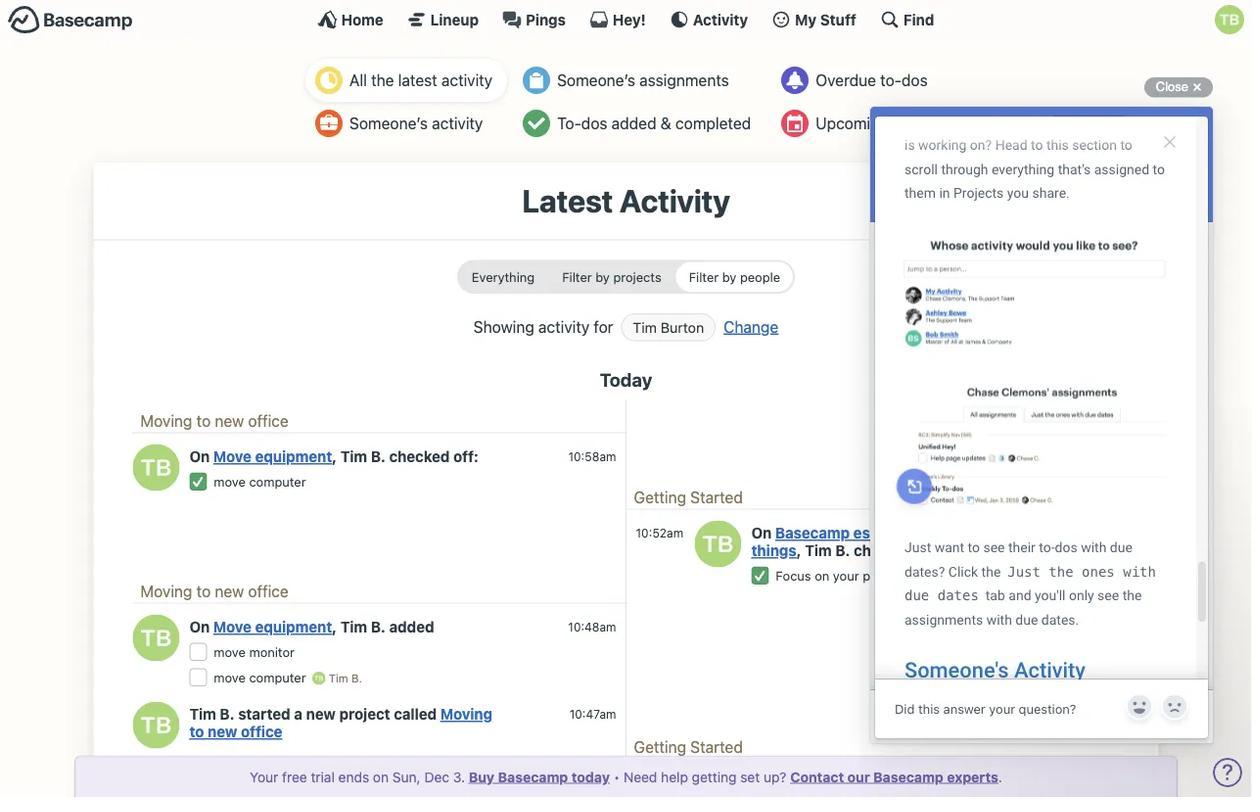 Task type: locate. For each thing, give the bounding box(es) containing it.
2 equipment from the top
[[255, 618, 332, 635]]

0 vertical spatial basecamp essentials: stay on top of things
[[752, 524, 1034, 559]]

getting for first getting started link from the top of the page
[[634, 488, 687, 506]]

tim burton image for 10:47am
[[133, 702, 180, 749]]

1 horizontal spatial my
[[947, 569, 965, 583]]

0 vertical spatial move computer link
[[214, 475, 306, 489]]

2 computer from the top
[[249, 670, 306, 685]]

1 vertical spatial equipment
[[255, 618, 332, 635]]

1 essentials: from the top
[[854, 524, 931, 541]]

move computer down on move equipment ,       tim b. checked off:
[[214, 475, 306, 489]]

1 vertical spatial moving
[[141, 582, 192, 600]]

activity for showing activity for
[[539, 317, 590, 336]]

0 vertical spatial moving to new office
[[141, 411, 289, 430]]

2 vertical spatial to
[[190, 723, 204, 740]]

filter for filter by people
[[689, 269, 719, 284]]

tim burton image for 10:52am
[[695, 521, 742, 568]]

1 vertical spatial my
[[947, 569, 965, 583]]

1 vertical spatial dos
[[582, 114, 608, 133]]

move computer for first move computer link from the bottom
[[214, 670, 306, 685]]

1 vertical spatial essentials:
[[854, 774, 931, 791]]

activity
[[442, 71, 493, 90], [432, 114, 483, 133], [539, 317, 590, 336]]

things for 10:52am
[[752, 542, 797, 559]]

move monitor
[[214, 645, 295, 660]]

of for 10:44am
[[1020, 774, 1034, 791]]

activity down the all the latest activity
[[432, 114, 483, 133]]

on left .
[[971, 774, 989, 791]]

checked
[[389, 448, 450, 465], [854, 542, 915, 559]]

1 vertical spatial move
[[214, 645, 246, 660]]

2 move from the top
[[214, 645, 246, 660]]

activity link
[[670, 10, 748, 29]]

0 horizontal spatial my
[[795, 11, 817, 28]]

1 horizontal spatial by
[[723, 269, 737, 284]]

top for 10:52am
[[992, 524, 1016, 541]]

1 vertical spatial office
[[248, 582, 289, 600]]

a
[[294, 705, 303, 723]]

tim burton image for 10:48am
[[133, 615, 180, 662]]

basecamp essentials: stay on top of things link for 10:52am
[[752, 524, 1034, 559]]

someone's activity
[[350, 114, 483, 133]]

to
[[197, 411, 211, 430], [197, 582, 211, 600], [190, 723, 204, 740]]

on move equipment ,       tim b. added
[[190, 618, 434, 635]]

filter activity group
[[457, 260, 795, 294]]

schedule image
[[782, 110, 809, 137]]

,
[[332, 448, 337, 465], [797, 542, 802, 559], [332, 618, 337, 635]]

move equipment link for ,       tim b. checked off:
[[213, 448, 332, 465]]

move for on move equipment ,       tim b. added
[[213, 618, 252, 635]]

2 vertical spatial moving
[[441, 705, 493, 723]]

moving for on move equipment ,       tim b. added
[[141, 582, 192, 600]]

0 vertical spatial of
[[1020, 524, 1034, 541]]

by left projects
[[596, 269, 610, 284]]

added left & in the right of the page
[[612, 114, 657, 133]]

2 vertical spatial move
[[214, 670, 246, 685]]

new
[[215, 411, 244, 430], [215, 582, 244, 600], [306, 705, 336, 723], [208, 723, 237, 740]]

switch accounts image
[[8, 5, 133, 35]]

tim burton image
[[133, 444, 180, 491], [695, 521, 742, 568], [133, 615, 180, 662], [312, 672, 326, 685], [133, 702, 180, 749], [695, 770, 742, 797]]

1 of from the top
[[1020, 524, 1034, 541]]

10:47am
[[570, 707, 617, 721]]

overdue to-dos link
[[772, 59, 947, 102]]

1 move from the top
[[213, 448, 252, 465]]

added
[[612, 114, 657, 133], [389, 618, 434, 635]]

getting up 'help'
[[634, 737, 687, 756]]

1 things from the top
[[752, 542, 797, 559]]

1 vertical spatial things
[[752, 792, 797, 797]]

my left stuff
[[795, 11, 817, 28]]

moving to new office link
[[141, 411, 289, 430], [141, 582, 289, 600], [190, 705, 493, 740]]

basecamp
[[776, 524, 850, 541], [498, 769, 568, 785], [874, 769, 944, 785], [776, 774, 850, 791]]

things up focus
[[752, 542, 797, 559]]

activity
[[693, 11, 748, 28], [620, 182, 730, 219]]

tim burton image for 10:44am
[[695, 770, 742, 797]]

close
[[1156, 79, 1189, 94]]

getting started
[[634, 488, 743, 506], [634, 737, 743, 756]]

buy
[[469, 769, 495, 785]]

1 vertical spatial checked
[[854, 542, 915, 559]]

getting started up 10:52am element
[[634, 488, 743, 506]]

0 vertical spatial stay
[[935, 524, 967, 541]]

1 top from the top
[[992, 524, 1016, 541]]

0 vertical spatial move
[[213, 448, 252, 465]]

someone's assignments
[[557, 71, 729, 90]]

added up called
[[389, 618, 434, 635]]

my
[[795, 11, 817, 28], [947, 569, 965, 583]]

1 vertical spatial moving to new office link
[[141, 582, 289, 600]]

cross small image
[[1186, 75, 1210, 99], [1186, 75, 1210, 99]]

0 vertical spatial getting started
[[634, 488, 743, 506]]

0 vertical spatial getting started link
[[634, 488, 743, 506]]

1 vertical spatial basecamp essentials: stay on top of things link
[[752, 774, 1034, 797]]

moving to new office link for on move equipment ,       tim b. checked off:
[[141, 411, 289, 430]]

0 vertical spatial getting
[[634, 488, 687, 506]]

1 vertical spatial move computer
[[214, 670, 306, 685]]

1 vertical spatial stay
[[935, 774, 967, 791]]

1 vertical spatial move equipment link
[[213, 618, 332, 635]]

by left people
[[723, 269, 737, 284]]

find
[[904, 11, 935, 28]]

getting up 10:52am element
[[634, 488, 687, 506]]

getting started link
[[634, 488, 743, 506], [634, 737, 743, 756]]

move computer down move monitor link
[[214, 670, 306, 685]]

all the latest activity link
[[305, 59, 507, 102]]

0 vertical spatial activity
[[693, 11, 748, 28]]

1 getting from the top
[[634, 488, 687, 506]]

computer
[[249, 475, 306, 489], [249, 670, 306, 685]]

person report image
[[315, 110, 343, 137]]

1 vertical spatial of
[[1020, 774, 1034, 791]]

Everything submit
[[459, 262, 548, 292]]

1 vertical spatial move
[[213, 618, 252, 635]]

1 vertical spatial to
[[197, 582, 211, 600]]

2 basecamp essentials: stay on top of things link from the top
[[752, 774, 1034, 797]]

dos
[[902, 71, 928, 90], [582, 114, 608, 133]]

move computer link down move monitor link
[[214, 670, 306, 685]]

someone's inside 'link'
[[350, 114, 428, 133]]

2 move computer from the top
[[214, 670, 306, 685]]

2 move from the top
[[213, 618, 252, 635]]

1 vertical spatial computer
[[249, 670, 306, 685]]

basecamp essentials: stay on top of things for 10:44am
[[752, 774, 1034, 797]]

0 vertical spatial someone's
[[557, 71, 636, 90]]

0 horizontal spatial checked
[[389, 448, 450, 465]]

1 vertical spatial basecamp essentials: stay on top of things
[[752, 774, 1034, 797]]

moving to new office for on move equipment ,       tim b. checked off:
[[141, 411, 289, 430]]

1 vertical spatial move computer link
[[214, 670, 306, 685]]

2 filter from the left
[[689, 269, 719, 284]]

1 vertical spatial someone's
[[350, 114, 428, 133]]

to-
[[881, 71, 902, 90]]

my stuff button
[[772, 10, 857, 29]]

1 vertical spatial getting started link
[[634, 737, 743, 756]]

essentials:
[[854, 524, 931, 541], [854, 774, 931, 791]]

0 vertical spatial moving to new office link
[[141, 411, 289, 430]]

0 vertical spatial added
[[612, 114, 657, 133]]

2 things from the top
[[752, 792, 797, 797]]

move
[[214, 475, 246, 489], [214, 645, 246, 660], [214, 670, 246, 685]]

activity up assignments
[[693, 11, 748, 28]]

top for 10:44am
[[992, 774, 1016, 791]]

activity right latest
[[442, 71, 493, 90]]

of up assignments
[[1020, 524, 1034, 541]]

dos up "dates"
[[902, 71, 928, 90]]

0 vertical spatial essentials:
[[854, 524, 931, 541]]

1 filter from the left
[[562, 269, 592, 284]]

someone's up to- at the left
[[557, 71, 636, 90]]

0 vertical spatial computer
[[249, 475, 306, 489]]

1 vertical spatial added
[[389, 618, 434, 635]]

essentials: up ,       tim b. checked off: in the right bottom of the page
[[854, 524, 931, 541]]

basecamp essentials: stay on top of things
[[752, 524, 1034, 559], [752, 774, 1034, 797]]

1 move from the top
[[214, 475, 246, 489]]

2 stay from the top
[[935, 774, 967, 791]]

1 horizontal spatial dos
[[902, 71, 928, 90]]

1 started from the top
[[691, 488, 743, 506]]

to for on move equipment ,       tim b. added
[[197, 582, 211, 600]]

1 stay from the top
[[935, 524, 967, 541]]

0 vertical spatial move
[[214, 475, 246, 489]]

tim
[[633, 319, 657, 335], [341, 448, 367, 465], [805, 542, 832, 559], [341, 618, 367, 635], [329, 672, 348, 685], [190, 705, 216, 723]]

1 horizontal spatial someone's
[[557, 71, 636, 90]]

1 vertical spatial getting
[[634, 737, 687, 756]]

activity inside 'link'
[[432, 114, 483, 133]]

main element
[[0, 0, 1253, 38]]

activity down & in the right of the page
[[620, 182, 730, 219]]

move computer
[[214, 475, 306, 489], [214, 670, 306, 685]]

on
[[190, 448, 210, 465], [752, 524, 776, 541], [190, 618, 210, 635], [752, 774, 776, 791]]

10:44am
[[636, 775, 684, 789]]

someone's down the at left
[[350, 114, 428, 133]]

0 vertical spatial dos
[[902, 71, 928, 90]]

things
[[752, 542, 797, 559], [752, 792, 797, 797]]

1 equipment from the top
[[255, 448, 332, 465]]

office up on move equipment ,       tim b. checked off:
[[248, 411, 289, 430]]

started
[[691, 488, 743, 506], [691, 737, 743, 756]]

moving
[[141, 411, 192, 430], [141, 582, 192, 600], [441, 705, 493, 723]]

1 computer from the top
[[249, 475, 306, 489]]

move for on move equipment ,       tim b. checked off:
[[214, 475, 246, 489]]

your free trial ends on sun, dec  3. buy basecamp today • need help getting set up? contact our basecamp experts .
[[250, 769, 1003, 785]]

my right with
[[947, 569, 965, 583]]

0 vertical spatial started
[[691, 488, 743, 506]]

stay
[[935, 524, 967, 541], [935, 774, 967, 791]]

1 vertical spatial started
[[691, 737, 743, 756]]

someone's for someone's assignments
[[557, 71, 636, 90]]

2 by from the left
[[723, 269, 737, 284]]

1 vertical spatial activity
[[620, 182, 730, 219]]

filter
[[562, 269, 592, 284], [689, 269, 719, 284]]

moving to new office
[[141, 411, 289, 430], [141, 582, 289, 600], [190, 705, 493, 740]]

activity left for
[[539, 317, 590, 336]]

office down started
[[241, 723, 282, 740]]

0 horizontal spatial filter
[[562, 269, 592, 284]]

0 vertical spatial moving
[[141, 411, 192, 430]]

to-dos added & completed link
[[513, 102, 766, 145]]

basecamp essentials: stay on top of things link for 10:44am
[[752, 774, 1034, 797]]

computer down monitor
[[249, 670, 306, 685]]

free
[[282, 769, 307, 785]]

2 move equipment link from the top
[[213, 618, 332, 635]]

essentials: for 10:52am
[[854, 524, 931, 541]]

basecamp right our
[[874, 769, 944, 785]]

equipment for ,       tim b. added
[[255, 618, 332, 635]]

0 vertical spatial top
[[992, 524, 1016, 541]]

0 vertical spatial checked
[[389, 448, 450, 465]]

move computer link
[[214, 475, 306, 489], [214, 670, 306, 685]]

of right .
[[1020, 774, 1034, 791]]

getting started up 'help'
[[634, 737, 743, 756]]

1 getting started from the top
[[634, 488, 743, 506]]

1 horizontal spatial added
[[612, 114, 657, 133]]

filter up showing activity for
[[562, 269, 592, 284]]

b.
[[371, 448, 386, 465], [836, 542, 850, 559], [371, 618, 386, 635], [352, 672, 362, 685], [220, 705, 235, 723]]

filter for filter by projects
[[562, 269, 592, 284]]

someone's for someone's activity
[[350, 114, 428, 133]]

move equipment link
[[213, 448, 332, 465], [213, 618, 332, 635]]

1 vertical spatial top
[[992, 774, 1016, 791]]

stay for 10:44am
[[935, 774, 967, 791]]

2 vertical spatial office
[[241, 723, 282, 740]]

2 getting from the top
[[634, 737, 687, 756]]

getting
[[634, 488, 687, 506], [634, 737, 687, 756]]

1 vertical spatial getting started
[[634, 737, 743, 756]]

1 getting started link from the top
[[634, 488, 743, 506]]

move computer link down on move equipment ,       tim b. checked off:
[[214, 475, 306, 489]]

filter up burton
[[689, 269, 719, 284]]

2 essentials: from the top
[[854, 774, 931, 791]]

1 basecamp essentials: stay on top of things from the top
[[752, 524, 1034, 559]]

things down up?
[[752, 792, 797, 797]]

essentials: right contact
[[854, 774, 931, 791]]

move monitor link
[[214, 645, 295, 660]]

essentials: for 10:44am
[[854, 774, 931, 791]]

0 vertical spatial move equipment link
[[213, 448, 332, 465]]

dos right todo icon
[[582, 114, 608, 133]]

0 vertical spatial office
[[248, 411, 289, 430]]

2 basecamp essentials: stay on top of things from the top
[[752, 774, 1034, 797]]

off:
[[453, 448, 479, 465], [918, 542, 944, 559]]

move computer for 1st move computer link from the top of the page
[[214, 475, 306, 489]]

0 vertical spatial basecamp essentials: stay on top of things link
[[752, 524, 1034, 559]]

computer down on move equipment ,       tim b. checked off:
[[249, 475, 306, 489]]

, for ,       tim b. added
[[332, 618, 337, 635]]

your
[[833, 569, 859, 583]]

1 vertical spatial ,
[[797, 542, 802, 559]]

2 getting started from the top
[[634, 737, 743, 756]]

0 vertical spatial my
[[795, 11, 817, 28]]

0 vertical spatial things
[[752, 542, 797, 559]]

0 vertical spatial move computer
[[214, 475, 306, 489]]

1 vertical spatial moving to new office
[[141, 582, 289, 600]]

0 vertical spatial to
[[197, 411, 211, 430]]

2 vertical spatial activity
[[539, 317, 590, 336]]

0 vertical spatial equipment
[[255, 448, 332, 465]]

getting for first getting started link from the bottom of the page
[[634, 737, 687, 756]]

0 vertical spatial activity
[[442, 71, 493, 90]]

0 horizontal spatial off:
[[453, 448, 479, 465]]

of
[[1020, 524, 1034, 541], [1020, 774, 1034, 791]]

0 vertical spatial ,
[[332, 448, 337, 465]]

1 horizontal spatial off:
[[918, 542, 944, 559]]

office up the on move equipment ,       tim b. added
[[248, 582, 289, 600]]

1 by from the left
[[596, 269, 610, 284]]

stay left .
[[935, 774, 967, 791]]

1 horizontal spatial filter
[[689, 269, 719, 284]]

getting started link up 'help'
[[634, 737, 743, 756]]

activity inside main element
[[693, 11, 748, 28]]

on left 'sun,'
[[373, 769, 389, 785]]

getting started link up 10:52am element
[[634, 488, 743, 506]]

0 horizontal spatial someone's
[[350, 114, 428, 133]]

1 move equipment link from the top
[[213, 448, 332, 465]]

1 move computer from the top
[[214, 475, 306, 489]]

2 vertical spatial ,
[[332, 618, 337, 635]]

activity inside "link"
[[442, 71, 493, 90]]

,       tim b. checked off:
[[797, 542, 944, 559]]

added inside to-dos added & completed link
[[612, 114, 657, 133]]

1 basecamp essentials: stay on top of things link from the top
[[752, 524, 1034, 559]]

tim burton image for 10:58am
[[133, 444, 180, 491]]

of for 10:52am
[[1020, 524, 1034, 541]]

2 of from the top
[[1020, 774, 1034, 791]]

hey!
[[613, 11, 646, 28]]

latest activity
[[522, 182, 730, 219]]

stay up with
[[935, 524, 967, 541]]

burton
[[661, 319, 704, 335]]

on left "your"
[[815, 569, 830, 583]]

all
[[350, 71, 367, 90]]

1 vertical spatial activity
[[432, 114, 483, 133]]

0 horizontal spatial by
[[596, 269, 610, 284]]

on up assignments
[[971, 524, 989, 541]]

activity for someone's activity
[[432, 114, 483, 133]]

2 top from the top
[[992, 774, 1016, 791]]



Task type: describe. For each thing, give the bounding box(es) containing it.
my stuff
[[795, 11, 857, 28]]

sun,
[[393, 769, 421, 785]]

1 move computer link from the top
[[214, 475, 306, 489]]

with
[[919, 569, 944, 583]]

experts
[[947, 769, 999, 785]]

to for on move equipment ,       tim b. checked off:
[[197, 411, 211, 430]]

our
[[848, 769, 870, 785]]

basecamp right buy
[[498, 769, 568, 785]]

by for people
[[723, 269, 737, 284]]

change
[[724, 317, 779, 336]]

the
[[371, 71, 394, 90]]

trial
[[311, 769, 335, 785]]

focus on your priorities with my assignments link
[[776, 569, 1045, 583]]

overdue to-dos
[[816, 71, 928, 90]]

by for projects
[[596, 269, 610, 284]]

on move equipment ,       tim b. checked off:
[[190, 448, 479, 465]]

your
[[250, 769, 278, 785]]

getting
[[692, 769, 737, 785]]

10:48am element
[[568, 620, 617, 633]]

10:52am
[[636, 526, 684, 539]]

project
[[339, 705, 390, 723]]

equipment for ,       tim b. checked off:
[[255, 448, 332, 465]]

change link
[[724, 315, 779, 338]]

lineup
[[431, 11, 479, 28]]

set
[[741, 769, 760, 785]]

hey! button
[[589, 10, 646, 29]]

assignments
[[968, 569, 1045, 583]]

monitor
[[249, 645, 295, 660]]

basecamp up focus
[[776, 524, 850, 541]]

upcoming dates link
[[772, 102, 947, 145]]

•
[[614, 769, 620, 785]]

&
[[661, 114, 672, 133]]

move for on move equipment ,       tim b. added
[[214, 645, 246, 660]]

home
[[341, 11, 384, 28]]

0 vertical spatial off:
[[453, 448, 479, 465]]

called
[[394, 705, 437, 723]]

contact
[[791, 769, 844, 785]]

filter by people
[[689, 269, 781, 284]]

stuff
[[821, 11, 857, 28]]

10:58am element
[[568, 449, 617, 463]]

all the latest activity
[[350, 71, 493, 90]]

basecamp essentials: stay on top of things for 10:52am
[[752, 524, 1034, 559]]

priorities
[[863, 569, 915, 583]]

latest
[[522, 182, 613, 219]]

people
[[740, 269, 781, 284]]

projects
[[614, 269, 662, 284]]

dec
[[425, 769, 450, 785]]

2 getting started link from the top
[[634, 737, 743, 756]]

filter by projects
[[562, 269, 662, 284]]

10:52am element
[[636, 526, 684, 539]]

latest
[[398, 71, 437, 90]]

pings
[[526, 11, 566, 28]]

2 move computer link from the top
[[214, 670, 306, 685]]

move for on move equipment ,       tim b. checked off:
[[213, 448, 252, 465]]

stay for 10:52am
[[935, 524, 967, 541]]

focus on your priorities with my assignments
[[776, 569, 1045, 583]]

my inside popup button
[[795, 11, 817, 28]]

contact our basecamp experts link
[[791, 769, 999, 785]]

2 vertical spatial moving to new office link
[[190, 705, 493, 740]]

up?
[[764, 769, 787, 785]]

upcoming dates
[[816, 114, 932, 133]]

ends
[[339, 769, 369, 785]]

0 horizontal spatial dos
[[582, 114, 608, 133]]

started
[[238, 705, 291, 723]]

assignment image
[[523, 67, 551, 94]]

2 started from the top
[[691, 737, 743, 756]]

1 vertical spatial off:
[[918, 542, 944, 559]]

tim burton
[[633, 319, 704, 335]]

, for ,       tim b. checked off:
[[332, 448, 337, 465]]

things for 10:44am
[[752, 792, 797, 797]]

tim burton image
[[1215, 5, 1245, 34]]

1 horizontal spatial checked
[[854, 542, 915, 559]]

to-
[[557, 114, 582, 133]]

to-dos added & completed
[[557, 114, 751, 133]]

buy basecamp today link
[[469, 769, 610, 785]]

dates
[[893, 114, 932, 133]]

pings button
[[502, 10, 566, 29]]

.
[[999, 769, 1003, 785]]

everything
[[472, 269, 535, 284]]

showing
[[474, 317, 534, 336]]

office for ,       tim b. checked off:
[[248, 411, 289, 430]]

someone's assignments link
[[513, 59, 766, 102]]

find button
[[880, 10, 935, 29]]

3.
[[453, 769, 465, 785]]

10:58am
[[568, 449, 617, 463]]

lineup link
[[407, 10, 479, 29]]

home link
[[318, 10, 384, 29]]

activity report image
[[315, 67, 343, 94]]

move equipment link for ,       tim b. added
[[213, 618, 332, 635]]

overdue
[[816, 71, 877, 90]]

today
[[572, 769, 610, 785]]

Filter by projects submit
[[550, 262, 674, 292]]

need
[[624, 769, 658, 785]]

moving to new office link for on move equipment ,       tim b. added
[[141, 582, 289, 600]]

3 move from the top
[[214, 670, 246, 685]]

10:44am element
[[636, 775, 684, 789]]

10:48am
[[568, 620, 617, 633]]

10:47am element
[[570, 707, 617, 721]]

close button
[[1145, 75, 1213, 99]]

office for ,       tim b. added
[[248, 582, 289, 600]]

2 vertical spatial moving to new office
[[190, 705, 493, 740]]

help
[[661, 769, 688, 785]]

focus
[[776, 569, 812, 583]]

basecamp right set
[[776, 774, 850, 791]]

tim b.
[[326, 672, 362, 685]]

completed
[[676, 114, 751, 133]]

moving for on move equipment ,       tim b. checked off:
[[141, 411, 192, 430]]

0 horizontal spatial added
[[389, 618, 434, 635]]

upcoming
[[816, 114, 889, 133]]

assignments
[[640, 71, 729, 90]]

tim b. started a new project called
[[190, 705, 441, 723]]

for
[[594, 317, 614, 336]]

Filter by people submit
[[676, 262, 793, 292]]

someone's activity link
[[305, 102, 507, 145]]

today
[[600, 369, 653, 391]]

showing activity for
[[474, 317, 614, 336]]

moving to new office for on move equipment ,       tim b. added
[[141, 582, 289, 600]]

todo image
[[523, 110, 551, 137]]

reports image
[[782, 67, 809, 94]]



Task type: vqa. For each thing, say whether or not it's contained in the screenshot.
the 'to' to the top
yes



